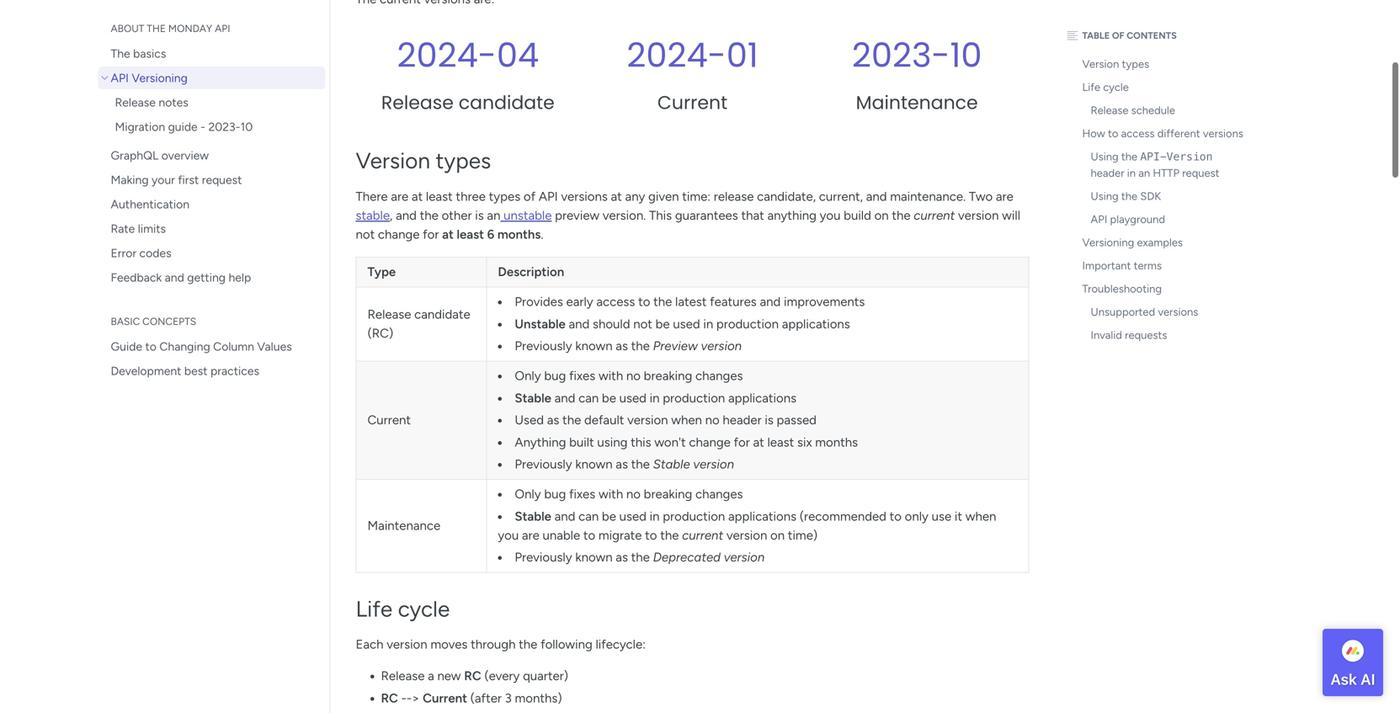 Task type: describe. For each thing, give the bounding box(es) containing it.
months)
[[515, 691, 562, 706]]

using the sdk link
[[1072, 185, 1248, 208]]

built
[[569, 435, 594, 450]]

basic concepts
[[111, 315, 196, 328]]

1 horizontal spatial 2023-
[[852, 32, 950, 79]]

release for release schedule
[[1091, 104, 1129, 117]]

the left latest
[[654, 294, 672, 310]]

release schedule
[[1091, 104, 1176, 117]]

version.
[[603, 208, 646, 223]]

production inside and can be used in production applications (recommended to only use it when you are unable to migrate to the
[[663, 509, 725, 524]]

latest
[[675, 294, 707, 310]]

no for only bug fixes with no breaking changes
[[626, 487, 641, 502]]

1 vertical spatial no
[[705, 413, 720, 428]]

limits
[[138, 221, 166, 236]]

access for early
[[596, 294, 635, 310]]

2 horizontal spatial versions
[[1203, 127, 1244, 140]]

release
[[714, 189, 754, 204]]

1 vertical spatial versioning
[[1083, 236, 1134, 249]]

there
[[356, 189, 388, 204]]

graphql overview
[[111, 148, 209, 163]]

migrate
[[599, 528, 642, 543]]

the basics
[[111, 46, 166, 61]]

header inside using the api-version header in an http request
[[1091, 166, 1125, 180]]

version inside version will not change for
[[958, 208, 999, 223]]

using for using the api-version header in an http request
[[1091, 150, 1119, 163]]

important
[[1083, 259, 1131, 272]]

early
[[566, 294, 593, 310]]

version right each at the left of the page
[[387, 637, 427, 652]]

used inside and can be used in production applications (recommended to only use it when you are unable to migrate to the
[[619, 509, 647, 524]]

the inside using the api-version header in an http request
[[1122, 150, 1138, 163]]

0 vertical spatial types
[[1122, 57, 1150, 71]]

at inside 'only bug fixes with no breaking changes stable and can be used in production applications used as the default version when no header is passed anything built using this won't change for at least six months previously known as the stable version'
[[753, 435, 764, 450]]

,
[[390, 208, 393, 223]]

to up "previously known as the deprecated version"
[[645, 528, 657, 543]]

release for release notes
[[115, 95, 156, 109]]

invalid requests
[[1091, 328, 1168, 342]]

won't
[[655, 435, 686, 450]]

used inside 'only bug fixes with no breaking changes stable and can be used in production applications used as the default version when no header is passed anything built using this won't change for at least six months previously known as the stable version'
[[619, 391, 647, 406]]

unstable link
[[501, 208, 552, 223]]

2 horizontal spatial current
[[658, 90, 728, 115]]

(recommended
[[800, 509, 887, 524]]

only for only bug fixes with no breaking changes stable and can be used in production applications used as the default version when no header is passed anything built using this won't change for at least six months previously known as the stable version
[[515, 368, 541, 384]]

you inside and can be used in production applications (recommended to only use it when you are unable to migrate to the
[[498, 528, 519, 543]]

three
[[456, 189, 486, 204]]

0 horizontal spatial life cycle
[[356, 596, 450, 622]]

and inside 'only bug fixes with no breaking changes stable and can be used in production applications used as the default version when no header is passed anything built using this won't change for at least six months previously known as the stable version'
[[555, 391, 575, 406]]

release candidate
[[381, 90, 555, 115]]

rate limits link
[[98, 217, 325, 240]]

in inside 'only bug fixes with no breaking changes stable and can be used in production applications used as the default version when no header is passed anything built using this won't change for at least six months previously known as the stable version'
[[650, 391, 660, 406]]

0 vertical spatial maintenance
[[856, 90, 978, 115]]

authentication link
[[98, 193, 325, 216]]

1 vertical spatial current
[[682, 528, 724, 543]]

using for using the sdk
[[1091, 189, 1119, 203]]

version up this
[[627, 413, 668, 428]]

this
[[649, 208, 672, 223]]

1 vertical spatial 2023-
[[208, 120, 240, 134]]

api playground
[[1091, 213, 1165, 226]]

0 vertical spatial months
[[498, 227, 541, 242]]

concepts
[[142, 315, 196, 328]]

version up and can be used in production applications (recommended to only use it when you are unable to migrate to the at the bottom of page
[[693, 457, 734, 472]]

1 horizontal spatial version types
[[1083, 57, 1150, 71]]

0 horizontal spatial version types
[[356, 148, 491, 174]]

the
[[111, 46, 130, 61]]

1 vertical spatial cycle
[[398, 596, 450, 622]]

are inside and can be used in production applications (recommended to only use it when you are unable to migrate to the
[[522, 528, 540, 543]]

your
[[152, 173, 175, 187]]

and right features
[[760, 294, 781, 310]]

anything
[[515, 435, 566, 450]]

(rc)
[[368, 326, 393, 341]]

build
[[844, 208, 871, 223]]

version inside version types link
[[1083, 57, 1119, 71]]

fixes for only bug fixes with no breaking changes stable and can be used in production applications used as the default version when no header is passed anything built using this won't change for at least six months previously known as the stable version
[[569, 368, 596, 384]]

http
[[1153, 166, 1180, 180]]

0 vertical spatial stable
[[515, 391, 551, 406]]

guide
[[168, 120, 198, 134]]

when inside 'only bug fixes with no breaking changes stable and can be used in production applications used as the default version when no header is passed anything built using this won't change for at least six months previously known as the stable version'
[[671, 413, 702, 428]]

least inside there are at least three types of api versions at any given time: release candidate, current, and maintenance. two are stable , and the other is an unstable preview version. this guarantees that anything you build on the current
[[426, 189, 453, 204]]

development best practices link
[[98, 360, 325, 382]]

to right guide
[[145, 339, 157, 354]]

previously known as the deprecated version
[[515, 550, 765, 565]]

rate
[[111, 221, 135, 236]]

using
[[597, 435, 628, 450]]

1 vertical spatial on
[[771, 528, 785, 543]]

1 vertical spatial rc
[[381, 691, 398, 706]]

and down the early
[[569, 316, 590, 332]]

best
[[184, 364, 208, 378]]

as down migrate
[[616, 550, 628, 565]]

using the api-version header in an http request
[[1091, 150, 1220, 180]]

to left only
[[890, 509, 902, 524]]

>
[[412, 691, 420, 706]]

2024- for 01
[[627, 32, 726, 79]]

breaking for only bug fixes with no breaking changes
[[644, 487, 692, 502]]

deprecated
[[653, 550, 721, 565]]

feedback and getting help
[[111, 270, 251, 285]]

for inside version will not change for
[[423, 227, 439, 242]]

the left preview at the top of page
[[631, 339, 650, 354]]

current inside release a new rc (every quarter) rc --> current (after 3 months)
[[423, 691, 467, 706]]

how
[[1083, 127, 1106, 140]]

1 horizontal spatial 10
[[950, 32, 982, 79]]

used
[[515, 413, 544, 428]]

2024- for 04
[[397, 32, 497, 79]]

.
[[541, 227, 544, 242]]

passed
[[777, 413, 817, 428]]

types inside there are at least three types of api versions at any given time: release candidate, current, and maintenance. two are stable , and the other is an unstable preview version. this guarantees that anything you build on the current
[[489, 189, 521, 204]]

least inside 'only bug fixes with no breaking changes stable and can be used in production applications used as the default version when no header is passed anything built using this won't change for at least six months previously known as the stable version'
[[768, 435, 794, 450]]

the down this
[[631, 457, 650, 472]]

unstable
[[504, 208, 552, 223]]

0 horizontal spatial life
[[356, 596, 393, 622]]

3 known from the top
[[575, 550, 613, 565]]

life cycle link
[[1063, 76, 1248, 99]]

description
[[498, 264, 564, 280]]

the up built
[[563, 413, 581, 428]]

release notes link
[[111, 91, 325, 114]]

(after
[[470, 691, 502, 706]]

guide to changing column values link
[[98, 335, 325, 358]]

version left time)
[[727, 528, 767, 543]]

hide subpages for api versioning image
[[99, 75, 111, 84]]

0 vertical spatial cycle
[[1103, 80, 1129, 94]]

unable
[[543, 528, 580, 543]]

api down the
[[111, 71, 129, 85]]

important terms
[[1083, 259, 1162, 272]]

how to access different versions link
[[1063, 122, 1248, 145]]

version will not change for
[[356, 208, 1021, 242]]

api down using the sdk
[[1091, 213, 1108, 226]]

candidate,
[[757, 189, 816, 204]]

release for release candidate (rc)
[[368, 307, 411, 322]]

no for only bug fixes with no breaking changes stable and can be used in production applications used as the default version when no header is passed anything built using this won't change for at least six months previously known as the stable version
[[626, 368, 641, 384]]

stable link
[[356, 208, 390, 223]]

a
[[428, 669, 434, 684]]

and up build
[[866, 189, 887, 204]]

provides early access to the latest features and improvements unstable and should not be used in production applications previously known as the preview version
[[515, 294, 865, 354]]

this
[[631, 435, 651, 450]]

stable
[[356, 208, 390, 223]]

2 horizontal spatial are
[[996, 189, 1014, 204]]

version types link
[[1063, 53, 1248, 76]]

preview
[[555, 208, 600, 223]]

on inside there are at least three types of api versions at any given time: release candidate, current, and maintenance. two are stable , and the other is an unstable preview version. this guarantees that anything you build on the current
[[875, 208, 889, 223]]

making your first request
[[111, 173, 242, 187]]

and inside and can be used in production applications (recommended to only use it when you are unable to migrate to the
[[555, 509, 575, 524]]

should
[[593, 316, 630, 332]]

as right used
[[547, 413, 559, 428]]

the down migrate
[[631, 550, 650, 565]]

basic
[[111, 315, 140, 328]]

release notes
[[115, 95, 188, 109]]

getting
[[187, 270, 226, 285]]

applications inside and can be used in production applications (recommended to only use it when you are unable to migrate to the
[[728, 509, 797, 524]]

candidate for release candidate
[[459, 90, 555, 115]]

other
[[442, 208, 472, 223]]

0 horizontal spatial are
[[391, 189, 409, 204]]

help
[[229, 270, 251, 285]]

an inside there are at least three types of api versions at any given time: release candidate, current, and maintenance. two are stable , and the other is an unstable preview version. this guarantees that anything you build on the current
[[487, 208, 501, 223]]

making your first request link
[[98, 168, 325, 191]]

1 vertical spatial types
[[436, 148, 491, 174]]

to right how
[[1108, 127, 1119, 140]]

only
[[905, 509, 929, 524]]

to right unable
[[583, 528, 596, 543]]

is inside 'only bug fixes with no breaking changes stable and can be used in production applications used as the default version when no header is passed anything built using this won't change for at least six months previously known as the stable version'
[[765, 413, 774, 428]]

with for only bug fixes with no breaking changes stable and can be used in production applications used as the default version when no header is passed anything built using this won't change for at least six months previously known as the stable version
[[599, 368, 623, 384]]

2024-01
[[627, 32, 758, 79]]

following
[[541, 637, 593, 652]]

previously inside 'provides early access to the latest features and improvements unstable and should not be used in production applications previously known as the preview version'
[[515, 339, 572, 354]]

1 vertical spatial maintenance
[[368, 518, 441, 533]]

1 vertical spatial current
[[368, 413, 411, 428]]

api versioning
[[111, 71, 188, 85]]

previously inside 'only bug fixes with no breaking changes stable and can be used in production applications used as the default version when no header is passed anything built using this won't change for at least six months previously known as the stable version'
[[515, 457, 572, 472]]

graphql
[[111, 148, 159, 163]]

1 vertical spatial stable
[[653, 457, 690, 472]]

months inside 'only bug fixes with no breaking changes stable and can be used in production applications used as the default version when no header is passed anything built using this won't change for at least six months previously known as the stable version'
[[815, 435, 858, 450]]

the left other
[[420, 208, 439, 223]]

change inside version will not change for
[[378, 227, 420, 242]]

as down using
[[616, 457, 628, 472]]

given
[[648, 189, 679, 204]]

versioning examples
[[1083, 236, 1183, 249]]

error codes link
[[98, 242, 325, 264]]

sdk
[[1140, 189, 1161, 203]]



Task type: vqa. For each thing, say whether or not it's contained in the screenshot.
middle Stable
yes



Task type: locate. For each thing, give the bounding box(es) containing it.
the up basics
[[147, 22, 166, 35]]

monday
[[168, 22, 212, 35]]

1 vertical spatial 10
[[240, 120, 253, 134]]

at right there
[[412, 189, 423, 204]]

1 horizontal spatial version
[[1083, 57, 1119, 71]]

quarter)
[[523, 669, 568, 684]]

access down the release schedule
[[1121, 127, 1155, 140]]

feedback and getting help link
[[98, 266, 325, 289]]

bug up unable
[[544, 487, 566, 502]]

can inside and can be used in production applications (recommended to only use it when you are unable to migrate to the
[[579, 509, 599, 524]]

2 can from the top
[[579, 509, 599, 524]]

0 horizontal spatial when
[[671, 413, 702, 428]]

2 2024- from the left
[[627, 32, 726, 79]]

breaking for only bug fixes with no breaking changes stable and can be used in production applications used as the default version when no header is passed anything built using this won't change for at least six months previously known as the stable version
[[644, 368, 692, 384]]

changes for only bug fixes with no breaking changes stable and can be used in production applications used as the default version when no header is passed anything built using this won't change for at least six months previously known as the stable version
[[696, 368, 743, 384]]

changing
[[159, 339, 210, 354]]

0 vertical spatial bug
[[544, 368, 566, 384]]

values
[[257, 339, 292, 354]]

life inside life cycle link
[[1083, 80, 1101, 94]]

cycle
[[1103, 80, 1129, 94], [398, 596, 450, 622]]

10
[[950, 32, 982, 79], [240, 120, 253, 134]]

2 vertical spatial no
[[626, 487, 641, 502]]

api inside there are at least three types of api versions at any given time: release candidate, current, and maintenance. two are stable , and the other is an unstable preview version. this guarantees that anything you build on the current
[[539, 189, 558, 204]]

2024-
[[397, 32, 497, 79], [627, 32, 726, 79]]

release a new rc (every quarter) rc --> current (after 3 months)
[[381, 669, 568, 706]]

provides
[[515, 294, 563, 310]]

01
[[726, 32, 758, 79]]

1 vertical spatial header
[[723, 413, 762, 428]]

0 vertical spatial used
[[673, 316, 700, 332]]

for left six in the bottom of the page
[[734, 435, 750, 450]]

the basics link
[[98, 42, 325, 65]]

stable up used
[[515, 391, 551, 406]]

0 vertical spatial version types
[[1083, 57, 1150, 71]]

0 vertical spatial with
[[599, 368, 623, 384]]

header inside 'only bug fixes with no breaking changes stable and can be used in production applications used as the default version when no header is passed anything built using this won't change for at least six months previously known as the stable version'
[[723, 413, 762, 428]]

access
[[1121, 127, 1155, 140], [596, 294, 635, 310]]

access up should
[[596, 294, 635, 310]]

0 vertical spatial using
[[1091, 150, 1119, 163]]

at least 6 months .
[[442, 227, 544, 242]]

only bug fixes with no breaking changes stable and can be used in production applications used as the default version when no header is passed anything built using this won't change for at least six months previously known as the stable version
[[515, 368, 858, 472]]

you down current,
[[820, 208, 841, 223]]

known down built
[[575, 457, 613, 472]]

version inside using the api-version header in an http request
[[1167, 150, 1213, 163]]

release inside release a new rc (every quarter) rc --> current (after 3 months)
[[381, 669, 425, 684]]

basics
[[133, 46, 166, 61]]

2 vertical spatial current
[[423, 691, 467, 706]]

unsupported versions link
[[1072, 301, 1248, 324]]

0 horizontal spatial versions
[[561, 189, 608, 204]]

previously down unable
[[515, 550, 572, 565]]

version up the release schedule
[[1083, 57, 1119, 71]]

1 vertical spatial bug
[[544, 487, 566, 502]]

be up default
[[602, 391, 616, 406]]

the left 'sdk'
[[1122, 189, 1138, 203]]

using down how
[[1091, 150, 1119, 163]]

no
[[626, 368, 641, 384], [705, 413, 720, 428], [626, 487, 641, 502]]

overview
[[161, 148, 209, 163]]

an down api-
[[1139, 166, 1150, 180]]

2 vertical spatial previously
[[515, 550, 572, 565]]

not
[[356, 227, 375, 242], [633, 316, 653, 332]]

1 vertical spatial you
[[498, 528, 519, 543]]

change inside 'only bug fixes with no breaking changes stable and can be used in production applications used as the default version when no header is passed anything built using this won't change for at least six months previously known as the stable version'
[[689, 435, 731, 450]]

breaking down "won't"
[[644, 487, 692, 502]]

least up other
[[426, 189, 453, 204]]

stable down "won't"
[[653, 457, 690, 472]]

previously down the anything
[[515, 457, 572, 472]]

making
[[111, 173, 149, 187]]

the inside and can be used in production applications (recommended to only use it when you are unable to migrate to the
[[660, 528, 679, 543]]

rc left >
[[381, 691, 398, 706]]

used
[[673, 316, 700, 332], [619, 391, 647, 406], [619, 509, 647, 524]]

use
[[932, 509, 952, 524]]

time:
[[682, 189, 711, 204]]

least left 6
[[457, 227, 484, 242]]

can up default
[[579, 391, 599, 406]]

to
[[1108, 127, 1119, 140], [638, 294, 650, 310], [145, 339, 157, 354], [890, 509, 902, 524], [583, 528, 596, 543], [645, 528, 657, 543]]

development
[[111, 364, 181, 378]]

0 vertical spatial no
[[626, 368, 641, 384]]

using
[[1091, 150, 1119, 163], [1091, 189, 1119, 203]]

be inside and can be used in production applications (recommended to only use it when you are unable to migrate to the
[[602, 509, 616, 524]]

0 vertical spatial changes
[[696, 368, 743, 384]]

2 with from the top
[[599, 487, 623, 502]]

0 vertical spatial current
[[658, 90, 728, 115]]

1 vertical spatial used
[[619, 391, 647, 406]]

1 vertical spatial an
[[487, 208, 501, 223]]

months right six in the bottom of the page
[[815, 435, 858, 450]]

version inside 'provides early access to the latest features and improvements unstable and should not be used in production applications previously known as the preview version'
[[701, 339, 742, 354]]

changes
[[696, 368, 743, 384], [696, 487, 743, 502]]

2 fixes from the top
[[569, 487, 596, 502]]

api right of
[[539, 189, 558, 204]]

0 horizontal spatial 2024-
[[397, 32, 497, 79]]

preview
[[653, 339, 698, 354]]

practices
[[211, 364, 259, 378]]

change down ,
[[378, 227, 420, 242]]

with
[[599, 368, 623, 384], [599, 487, 623, 502]]

fixes
[[569, 368, 596, 384], [569, 487, 596, 502]]

0 vertical spatial candidate
[[459, 90, 555, 115]]

0 horizontal spatial 2023-
[[208, 120, 240, 134]]

using the sdk
[[1091, 189, 1161, 203]]

2 using from the top
[[1091, 189, 1119, 203]]

header up using the sdk
[[1091, 166, 1125, 180]]

bug inside 'only bug fixes with no breaking changes stable and can be used in production applications used as the default version when no header is passed anything built using this won't change for at least six months previously known as the stable version'
[[544, 368, 566, 384]]

1 using from the top
[[1091, 150, 1119, 163]]

in down only bug fixes with no breaking changes
[[650, 509, 660, 524]]

you
[[820, 208, 841, 223], [498, 528, 519, 543]]

0 vertical spatial versioning
[[132, 71, 188, 85]]

1 changes from the top
[[696, 368, 743, 384]]

1 vertical spatial versions
[[561, 189, 608, 204]]

as inside 'provides early access to the latest features and improvements unstable and should not be used in production applications previously known as the preview version'
[[616, 339, 628, 354]]

access inside 'provides early access to the latest features and improvements unstable and should not be used in production applications previously known as the preview version'
[[596, 294, 635, 310]]

stable
[[515, 391, 551, 406], [653, 457, 690, 472], [515, 509, 551, 524]]

2023-
[[852, 32, 950, 79], [208, 120, 240, 134]]

change
[[378, 227, 420, 242], [689, 435, 731, 450]]

2 only from the top
[[515, 487, 541, 502]]

-
[[201, 120, 205, 134], [401, 691, 407, 706], [407, 691, 412, 706]]

used up default
[[619, 391, 647, 406]]

3 previously from the top
[[515, 550, 572, 565]]

0 vertical spatial you
[[820, 208, 841, 223]]

in inside and can be used in production applications (recommended to only use it when you are unable to migrate to the
[[650, 509, 660, 524]]

release for release candidate
[[381, 90, 454, 115]]

0 vertical spatial for
[[423, 227, 439, 242]]

months
[[498, 227, 541, 242], [815, 435, 858, 450]]

0 horizontal spatial versioning
[[132, 71, 188, 85]]

1 previously from the top
[[515, 339, 572, 354]]

used down latest
[[673, 316, 700, 332]]

0 vertical spatial fixes
[[569, 368, 596, 384]]

2 vertical spatial production
[[663, 509, 725, 524]]

release inside release candidate (rc)
[[368, 307, 411, 322]]

the right through
[[519, 637, 538, 652]]

candidate for release candidate (rc)
[[414, 307, 471, 322]]

0 horizontal spatial version
[[356, 148, 430, 174]]

0 vertical spatial least
[[426, 189, 453, 204]]

current inside there are at least three types of api versions at any given time: release candidate, current, and maintenance. two are stable , and the other is an unstable preview version. this guarantees that anything you build on the current
[[914, 208, 955, 223]]

used inside 'provides early access to the latest features and improvements unstable and should not be used in production applications previously known as the preview version'
[[673, 316, 700, 332]]

2 bug from the top
[[544, 487, 566, 502]]

2 vertical spatial be
[[602, 509, 616, 524]]

using up api playground at the top of page
[[1091, 189, 1119, 203]]

that
[[741, 208, 764, 223]]

version down current version on time) at the bottom of the page
[[724, 550, 765, 565]]

(every
[[485, 669, 520, 684]]

production up deprecated
[[663, 509, 725, 524]]

2 breaking from the top
[[644, 487, 692, 502]]

using inside using the api-version header in an http request
[[1091, 150, 1119, 163]]

can inside 'only bug fixes with no breaking changes stable and can be used in production applications used as the default version when no header is passed anything built using this won't change for at least six months previously known as the stable version'
[[579, 391, 599, 406]]

with for only bug fixes with no breaking changes
[[599, 487, 623, 502]]

as down should
[[616, 339, 628, 354]]

versions up invalid requests link on the right of page
[[1158, 305, 1199, 319]]

only
[[515, 368, 541, 384], [515, 487, 541, 502]]

request up authentication link
[[202, 173, 242, 187]]

production up "won't"
[[663, 391, 725, 406]]

2 horizontal spatial least
[[768, 435, 794, 450]]

1 can from the top
[[579, 391, 599, 406]]

the left api-
[[1122, 150, 1138, 163]]

0 vertical spatial 10
[[950, 32, 982, 79]]

for
[[423, 227, 439, 242], [734, 435, 750, 450]]

be inside 'only bug fixes with no breaking changes stable and can be used in production applications used as the default version when no header is passed anything built using this won't change for at least six months previously known as the stable version'
[[602, 391, 616, 406]]

0 vertical spatial can
[[579, 391, 599, 406]]

an inside using the api-version header in an http request
[[1139, 166, 1150, 180]]

request inside using the api-version header in an http request
[[1182, 166, 1220, 180]]

breaking down preview at the top of page
[[644, 368, 692, 384]]

1 vertical spatial months
[[815, 435, 858, 450]]

release up how
[[1091, 104, 1129, 117]]

types
[[1122, 57, 1150, 71], [436, 148, 491, 174], [489, 189, 521, 204]]

1 horizontal spatial life cycle
[[1083, 80, 1129, 94]]

header left passed
[[723, 413, 762, 428]]

applications inside 'provides early access to the latest features and improvements unstable and should not be used in production applications previously known as the preview version'
[[782, 316, 850, 332]]

the down 'maintenance.'
[[892, 208, 911, 223]]

can up unable
[[579, 509, 599, 524]]

fixes for only bug fixes with no breaking changes
[[569, 487, 596, 502]]

1 vertical spatial when
[[966, 509, 997, 524]]

1 horizontal spatial life
[[1083, 80, 1101, 94]]

at left any
[[611, 189, 622, 204]]

2 horizontal spatial version
[[1167, 150, 1213, 163]]

rc
[[464, 669, 481, 684], [381, 691, 398, 706]]

how to access different versions
[[1083, 127, 1244, 140]]

release up (rc)
[[368, 307, 411, 322]]

and up unable
[[555, 509, 575, 524]]

for left 6
[[423, 227, 439, 242]]

at down other
[[442, 227, 454, 242]]

2 vertical spatial applications
[[728, 509, 797, 524]]

with inside 'only bug fixes with no breaking changes stable and can be used in production applications used as the default version when no header is passed anything built using this won't change for at least six months previously known as the stable version'
[[599, 368, 623, 384]]

1 horizontal spatial current
[[423, 691, 467, 706]]

2 vertical spatial stable
[[515, 509, 551, 524]]

when
[[671, 413, 702, 428], [966, 509, 997, 524]]

fixes up default
[[569, 368, 596, 384]]

1 vertical spatial for
[[734, 435, 750, 450]]

production down features
[[717, 316, 779, 332]]

project logo image
[[1340, 637, 1367, 664]]

version types up three
[[356, 148, 491, 174]]

1 with from the top
[[599, 368, 623, 384]]

types left of
[[489, 189, 521, 204]]

changes for only bug fixes with no breaking changes
[[696, 487, 743, 502]]

error codes
[[111, 246, 171, 260]]

0 horizontal spatial maintenance
[[368, 518, 441, 533]]

improvements
[[784, 294, 865, 310]]

changes inside 'only bug fixes with no breaking changes stable and can be used in production applications used as the default version when no header is passed anything built using this won't change for at least six months previously known as the stable version'
[[696, 368, 743, 384]]

only down the anything
[[515, 487, 541, 502]]

0 vertical spatial when
[[671, 413, 702, 428]]

the up deprecated
[[660, 528, 679, 543]]

time)
[[788, 528, 818, 543]]

migration
[[115, 120, 165, 134]]

1 horizontal spatial 2024-
[[627, 32, 726, 79]]

important terms link
[[1063, 254, 1248, 277]]

versions inside there are at least three types of api versions at any given time: release candidate, current, and maintenance. two are stable , and the other is an unstable preview version. this guarantees that anything you build on the current
[[561, 189, 608, 204]]

1 horizontal spatial is
[[765, 413, 774, 428]]

request right http
[[1182, 166, 1220, 180]]

1 fixes from the top
[[569, 368, 596, 384]]

1 vertical spatial is
[[765, 413, 774, 428]]

api up the basics link
[[215, 22, 230, 35]]

1 breaking from the top
[[644, 368, 692, 384]]

0 vertical spatial is
[[475, 208, 484, 223]]

applications inside 'only bug fixes with no breaking changes stable and can be used in production applications used as the default version when no header is passed anything built using this won't change for at least six months previously known as the stable version'
[[728, 391, 797, 406]]

production inside 'only bug fixes with no breaking changes stable and can be used in production applications used as the default version when no header is passed anything built using this won't change for at least six months previously known as the stable version'
[[663, 391, 725, 406]]

change right "won't"
[[689, 435, 731, 450]]

0 horizontal spatial months
[[498, 227, 541, 242]]

0 horizontal spatial 10
[[240, 120, 253, 134]]

2023-10
[[852, 32, 982, 79]]

unstable
[[515, 316, 566, 332]]

known down should
[[575, 339, 613, 354]]

when inside and can be used in production applications (recommended to only use it when you are unable to migrate to the
[[966, 509, 997, 524]]

version types
[[1083, 57, 1150, 71], [356, 148, 491, 174]]

in up using the sdk
[[1127, 166, 1136, 180]]

about the monday api
[[111, 22, 230, 35]]

be up preview at the top of page
[[656, 316, 670, 332]]

0 horizontal spatial is
[[475, 208, 484, 223]]

1 horizontal spatial maintenance
[[856, 90, 978, 115]]

api-
[[1140, 150, 1167, 163]]

the inside using the sdk link
[[1122, 189, 1138, 203]]

only for only bug fixes with no breaking changes
[[515, 487, 541, 502]]

life up how
[[1083, 80, 1101, 94]]

in down latest
[[703, 316, 713, 332]]

1 horizontal spatial request
[[1182, 166, 1220, 180]]

1 horizontal spatial on
[[875, 208, 889, 223]]

api versioning link
[[98, 67, 325, 89]]

2 previously from the top
[[515, 457, 572, 472]]

0 vertical spatial breaking
[[644, 368, 692, 384]]

is left passed
[[765, 413, 774, 428]]

each version moves through the following lifecycle:
[[356, 637, 646, 652]]

in inside using the api-version header in an http request
[[1127, 166, 1136, 180]]

any
[[625, 189, 645, 204]]

feedback
[[111, 270, 162, 285]]

types up life cycle link at the right top of page
[[1122, 57, 1150, 71]]

bug for only bug fixes with no breaking changes
[[544, 487, 566, 502]]

0 vertical spatial production
[[717, 316, 779, 332]]

current
[[658, 90, 728, 115], [368, 413, 411, 428], [423, 691, 467, 706]]

be inside 'provides early access to the latest features and improvements unstable and should not be used in production applications previously known as the preview version'
[[656, 316, 670, 332]]

production inside 'provides early access to the latest features and improvements unstable and should not be used in production applications previously known as the preview version'
[[717, 316, 779, 332]]

1 horizontal spatial access
[[1121, 127, 1155, 140]]

0 vertical spatial access
[[1121, 127, 1155, 140]]

0 vertical spatial 2023-
[[852, 32, 950, 79]]

anything
[[768, 208, 817, 223]]

1 vertical spatial least
[[457, 227, 484, 242]]

cycle up the release schedule
[[1103, 80, 1129, 94]]

1 known from the top
[[575, 339, 613, 354]]

known inside 'provides early access to the latest features and improvements unstable and should not be used in production applications previously known as the preview version'
[[575, 339, 613, 354]]

release up >
[[381, 669, 425, 684]]

0 vertical spatial previously
[[515, 339, 572, 354]]

is inside there are at least three types of api versions at any given time: release candidate, current, and maintenance. two are stable , and the other is an unstable preview version. this guarantees that anything you build on the current
[[475, 208, 484, 223]]

rc right new
[[464, 669, 481, 684]]

0 horizontal spatial access
[[596, 294, 635, 310]]

you inside there are at least three types of api versions at any given time: release candidate, current, and maintenance. two are stable , and the other is an unstable preview version. this guarantees that anything you build on the current
[[820, 208, 841, 223]]

development best practices
[[111, 364, 259, 378]]

migration guide - 2023-10 link
[[111, 115, 325, 138]]

version down two
[[958, 208, 999, 223]]

when right it
[[966, 509, 997, 524]]

0 horizontal spatial rc
[[381, 691, 398, 706]]

life cycle up the release schedule
[[1083, 80, 1129, 94]]

version down "different"
[[1167, 150, 1213, 163]]

fixes inside 'only bug fixes with no breaking changes stable and can be used in production applications used as the default version when no header is passed anything built using this won't change for at least six months previously known as the stable version'
[[569, 368, 596, 384]]

1 vertical spatial life
[[356, 596, 393, 622]]

1 vertical spatial applications
[[728, 391, 797, 406]]

an
[[1139, 166, 1150, 180], [487, 208, 501, 223]]

at left six in the bottom of the page
[[753, 435, 764, 450]]

access for to
[[1121, 127, 1155, 140]]

and up built
[[555, 391, 575, 406]]

when up "won't"
[[671, 413, 702, 428]]

known inside 'only bug fixes with no breaking changes stable and can be used in production applications used as the default version when no header is passed anything built using this won't change for at least six months previously known as the stable version'
[[575, 457, 613, 472]]

life up each at the left of the page
[[356, 596, 393, 622]]

0 horizontal spatial an
[[487, 208, 501, 223]]

bug
[[544, 368, 566, 384], [544, 487, 566, 502]]

only up used
[[515, 368, 541, 384]]

2 known from the top
[[575, 457, 613, 472]]

is down three
[[475, 208, 484, 223]]

1 horizontal spatial versioning
[[1083, 236, 1134, 249]]

versions right "different"
[[1203, 127, 1244, 140]]

1 vertical spatial not
[[633, 316, 653, 332]]

troubleshooting link
[[1063, 277, 1248, 301]]

used down only bug fixes with no breaking changes
[[619, 509, 647, 524]]

in inside 'provides early access to the latest features and improvements unstable and should not be used in production applications previously known as the preview version'
[[703, 316, 713, 332]]

changes up and can be used in production applications (recommended to only use it when you are unable to migrate to the at the bottom of page
[[696, 487, 743, 502]]

invalid requests link
[[1072, 324, 1248, 347]]

changes down preview at the top of page
[[696, 368, 743, 384]]

1 only from the top
[[515, 368, 541, 384]]

bug for only bug fixes with no breaking changes stable and can be used in production applications used as the default version when no header is passed anything built using this won't change for at least six months previously known as the stable version
[[544, 368, 566, 384]]

1 bug from the top
[[544, 368, 566, 384]]

0 horizontal spatial header
[[723, 413, 762, 428]]

breaking inside 'only bug fixes with no breaking changes stable and can be used in production applications used as the default version when no header is passed anything built using this won't change for at least six months previously known as the stable version'
[[644, 368, 692, 384]]

applications up passed
[[728, 391, 797, 406]]

and inside "link"
[[165, 270, 184, 285]]

guide
[[111, 339, 142, 354]]

migration guide - 2023-10
[[115, 120, 253, 134]]

candidate inside release candidate (rc)
[[414, 307, 471, 322]]

in up this
[[650, 391, 660, 406]]

1 horizontal spatial least
[[457, 227, 484, 242]]

1 horizontal spatial months
[[815, 435, 858, 450]]

only inside 'only bug fixes with no breaking changes stable and can be used in production applications used as the default version when no header is passed anything built using this won't change for at least six months previously known as the stable version'
[[515, 368, 541, 384]]

versioning examples link
[[1063, 231, 1248, 254]]

release schedule link
[[1072, 99, 1248, 122]]

and right ,
[[396, 208, 417, 223]]

versioning
[[132, 71, 188, 85], [1083, 236, 1134, 249]]

2 vertical spatial versions
[[1158, 305, 1199, 319]]

2 vertical spatial used
[[619, 509, 647, 524]]

can
[[579, 391, 599, 406], [579, 509, 599, 524]]

1 horizontal spatial versions
[[1158, 305, 1199, 319]]

you left unable
[[498, 528, 519, 543]]

0 vertical spatial not
[[356, 227, 375, 242]]

first
[[178, 173, 199, 187]]

1 horizontal spatial rc
[[464, 669, 481, 684]]

0 horizontal spatial current
[[368, 413, 411, 428]]

1 2024- from the left
[[397, 32, 497, 79]]

examples
[[1137, 236, 1183, 249]]

0 horizontal spatial request
[[202, 173, 242, 187]]

are left unable
[[522, 528, 540, 543]]

not inside version will not change for
[[356, 227, 375, 242]]

0 vertical spatial rc
[[464, 669, 481, 684]]

not inside 'provides early access to the latest features and improvements unstable and should not be used in production applications previously known as the preview version'
[[633, 316, 653, 332]]

1 vertical spatial previously
[[515, 457, 572, 472]]

not right should
[[633, 316, 653, 332]]

1 vertical spatial version types
[[356, 148, 491, 174]]

to inside 'provides early access to the latest features and improvements unstable and should not be used in production applications previously known as the preview version'
[[638, 294, 650, 310]]

1 horizontal spatial header
[[1091, 166, 1125, 180]]

2 changes from the top
[[696, 487, 743, 502]]

for inside 'only bug fixes with no breaking changes stable and can be used in production applications used as the default version when no header is passed anything built using this won't change for at least six months previously known as the stable version'
[[734, 435, 750, 450]]

release down 2024-04
[[381, 90, 454, 115]]

0 vertical spatial current
[[914, 208, 955, 223]]

fixes up unable
[[569, 487, 596, 502]]



